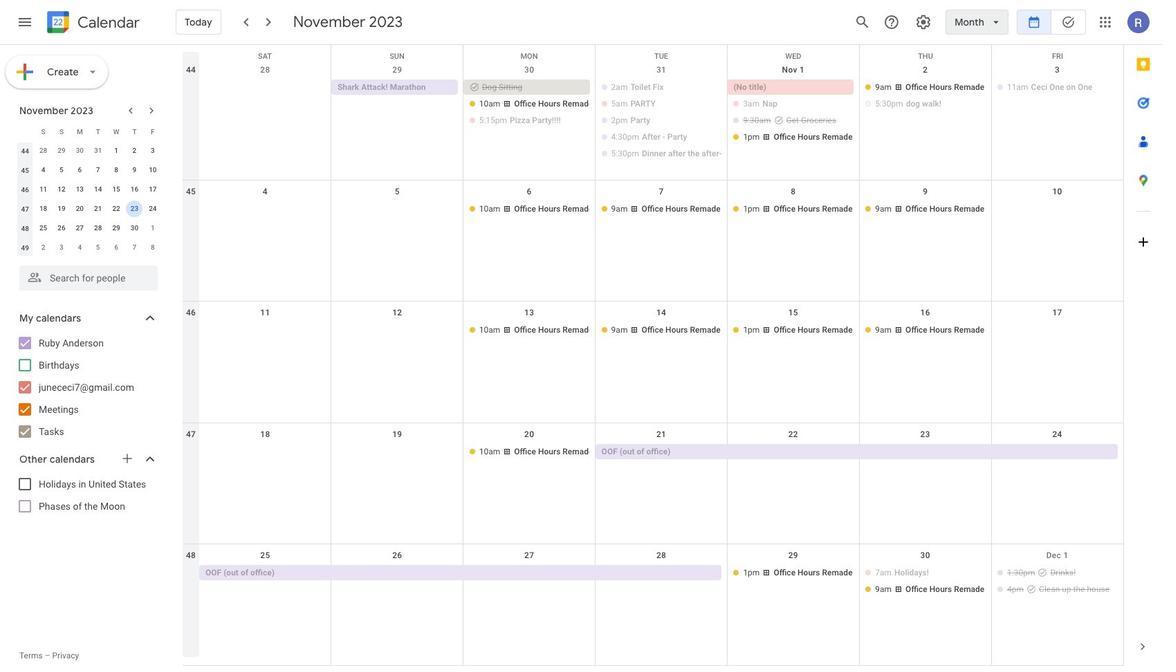 Task type: locate. For each thing, give the bounding box(es) containing it.
row
[[183, 45, 1124, 66], [183, 59, 1124, 180], [16, 122, 162, 141], [16, 141, 162, 161], [16, 161, 162, 180], [16, 180, 162, 199], [183, 180, 1124, 302], [16, 199, 162, 219], [16, 219, 162, 238], [16, 238, 162, 257], [183, 302, 1124, 423], [183, 423, 1124, 545], [183, 545, 1124, 666]]

2 element
[[126, 143, 143, 159]]

1 element
[[108, 143, 125, 159]]

29 element
[[108, 220, 125, 237]]

16 element
[[126, 181, 143, 198]]

december 8 element
[[144, 239, 161, 256]]

grid
[[183, 45, 1124, 666]]

cell
[[199, 80, 331, 163], [463, 80, 596, 163], [596, 80, 728, 163], [728, 80, 860, 163], [860, 80, 992, 163], [125, 199, 144, 219], [199, 201, 331, 218], [331, 201, 463, 218], [992, 201, 1124, 218], [199, 323, 331, 339], [331, 323, 463, 339], [992, 323, 1124, 339], [199, 444, 331, 461], [331, 444, 463, 461], [728, 444, 860, 461], [860, 444, 992, 461], [992, 444, 1124, 461], [331, 566, 463, 599], [463, 566, 596, 599], [596, 566, 728, 599], [860, 566, 992, 599], [992, 566, 1124, 599]]

17 element
[[144, 181, 161, 198]]

october 29 element
[[53, 143, 70, 159]]

december 2 element
[[35, 239, 52, 256]]

24 element
[[144, 201, 161, 217]]

22 element
[[108, 201, 125, 217]]

None search field
[[0, 260, 172, 291]]

calendar element
[[44, 8, 140, 39]]

tab list
[[1125, 45, 1163, 628]]

30 element
[[126, 220, 143, 237]]

15 element
[[108, 181, 125, 198]]

7 element
[[90, 162, 106, 179]]

cell inside the november 2023 grid
[[125, 199, 144, 219]]

25 element
[[35, 220, 52, 237]]

other calendars list
[[3, 473, 172, 518]]

heading
[[75, 14, 140, 31]]

column header
[[16, 122, 34, 141]]

december 1 element
[[144, 220, 161, 237]]

3 element
[[144, 143, 161, 159]]

row group
[[16, 141, 162, 257]]

december 6 element
[[108, 239, 125, 256]]



Task type: describe. For each thing, give the bounding box(es) containing it.
23 element
[[126, 201, 143, 217]]

14 element
[[90, 181, 106, 198]]

10 element
[[144, 162, 161, 179]]

8 element
[[108, 162, 125, 179]]

18 element
[[35, 201, 52, 217]]

october 30 element
[[71, 143, 88, 159]]

12 element
[[53, 181, 70, 198]]

21 element
[[90, 201, 106, 217]]

5 element
[[53, 162, 70, 179]]

october 31 element
[[90, 143, 106, 159]]

26 element
[[53, 220, 70, 237]]

november 2023 grid
[[13, 122, 162, 257]]

december 3 element
[[53, 239, 70, 256]]

9 element
[[126, 162, 143, 179]]

11 element
[[35, 181, 52, 198]]

december 4 element
[[71, 239, 88, 256]]

settings menu image
[[916, 14, 932, 30]]

december 7 element
[[126, 239, 143, 256]]

add other calendars image
[[120, 452, 134, 466]]

27 element
[[71, 220, 88, 237]]

main drawer image
[[17, 14, 33, 30]]

Search for people text field
[[28, 266, 149, 291]]

13 element
[[71, 181, 88, 198]]

20 element
[[71, 201, 88, 217]]

28 element
[[90, 220, 106, 237]]

december 5 element
[[90, 239, 106, 256]]

heading inside calendar element
[[75, 14, 140, 31]]

october 28 element
[[35, 143, 52, 159]]

19 element
[[53, 201, 70, 217]]

6 element
[[71, 162, 88, 179]]

my calendars list
[[3, 332, 172, 443]]

column header inside the november 2023 grid
[[16, 122, 34, 141]]

4 element
[[35, 162, 52, 179]]

row group inside the november 2023 grid
[[16, 141, 162, 257]]



Task type: vqa. For each thing, say whether or not it's contained in the screenshot.
SEARCH FIELD
yes



